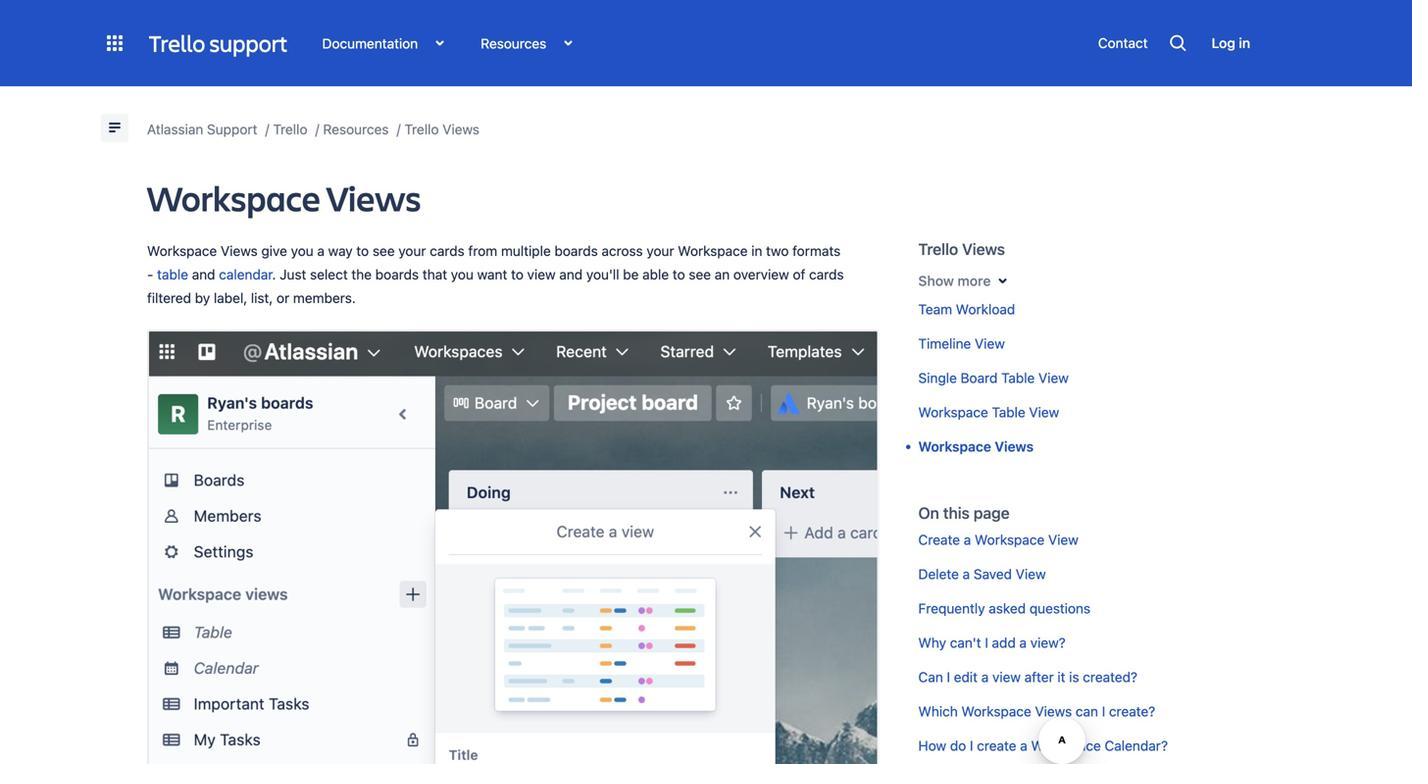 Task type: locate. For each thing, give the bounding box(es) containing it.
trello link
[[273, 118, 307, 141]]

frequently
[[919, 600, 985, 616]]

a for can't
[[1020, 635, 1027, 651]]

views
[[443, 121, 480, 137], [326, 175, 421, 221], [962, 240, 1005, 258], [221, 243, 258, 259], [995, 438, 1034, 455], [1035, 703, 1072, 719]]

workspace up give
[[147, 175, 320, 221]]

2 / from the left
[[315, 121, 319, 137]]

0 horizontal spatial workspace views
[[147, 175, 421, 221]]

to right way
[[356, 243, 369, 259]]

single board table view link
[[919, 368, 1069, 388]]

label,
[[214, 290, 247, 306]]

0 horizontal spatial view
[[527, 266, 556, 282]]

across
[[602, 243, 643, 259]]

a for do
[[1020, 738, 1028, 754]]

1 vertical spatial boards
[[375, 266, 419, 282]]

this
[[943, 504, 970, 522]]

see inside workspace views give you a way to see your cards from multiple boards across your workspace in two formats -
[[373, 243, 395, 259]]

in right log
[[1239, 35, 1250, 51]]

timeline view link
[[919, 334, 1005, 354]]

timeline view
[[919, 335, 1005, 352]]

see right way
[[373, 243, 395, 259]]

trello
[[149, 27, 205, 58], [273, 121, 307, 137], [405, 121, 439, 137], [919, 240, 958, 258]]

1 vertical spatial see
[[689, 266, 711, 282]]

team
[[919, 301, 952, 317]]

0 horizontal spatial and
[[192, 266, 215, 282]]

team workload
[[919, 301, 1015, 317]]

cards inside . just select the boards that you want to view and you'll be able to see an overview of cards filtered by label, list, or members.
[[809, 266, 844, 282]]

from
[[468, 243, 497, 259]]

0 horizontal spatial to
[[356, 243, 369, 259]]

view up questions
[[1048, 532, 1079, 548]]

you up just
[[291, 243, 314, 259]]

want
[[477, 266, 507, 282]]

open page tree image
[[103, 116, 127, 139]]

and left the you'll at top
[[559, 266, 583, 282]]

in
[[1239, 35, 1250, 51], [751, 243, 762, 259]]

you right "that"
[[451, 266, 474, 282]]

overview
[[734, 266, 789, 282]]

your up "that"
[[398, 243, 426, 259]]

workspace down the workspace table view link
[[919, 438, 991, 455]]

a inside on this page create a workspace view
[[964, 532, 971, 548]]

1 horizontal spatial /
[[315, 121, 319, 137]]

workspace down single
[[919, 404, 988, 420]]

expand sibling pages list image
[[991, 269, 1015, 292]]

delete
[[919, 566, 959, 582]]

trello right support
[[273, 121, 307, 137]]

trello right resources 'link'
[[405, 121, 439, 137]]

products dropdown image
[[103, 31, 127, 55]]

is
[[1069, 669, 1079, 685]]

i left add
[[985, 635, 988, 651]]

asked
[[989, 600, 1026, 616]]

you'll
[[586, 266, 619, 282]]

1 your from the left
[[398, 243, 426, 259]]

to right able
[[673, 266, 685, 282]]

workspace down page
[[975, 532, 1045, 548]]

1 horizontal spatial boards
[[555, 243, 598, 259]]

it
[[1058, 669, 1066, 685]]

boards up the you'll at top
[[555, 243, 598, 259]]

1 horizontal spatial workspace views
[[919, 438, 1034, 455]]

trello views link
[[405, 118, 480, 141], [919, 239, 1005, 259]]

/
[[265, 121, 269, 137], [315, 121, 319, 137], [397, 121, 401, 137]]

view inside . just select the boards that you want to view and you'll be able to see an overview of cards filtered by label, list, or members.
[[527, 266, 556, 282]]

create
[[977, 738, 1017, 754]]

show
[[919, 272, 954, 289]]

in left two
[[751, 243, 762, 259]]

show more
[[919, 272, 991, 289]]

0 horizontal spatial see
[[373, 243, 395, 259]]

view?
[[1031, 635, 1066, 651]]

resources right documentation dropdown image
[[481, 35, 547, 51]]

that
[[422, 266, 447, 282]]

cards down formats
[[809, 266, 844, 282]]

workspace up an
[[678, 243, 748, 259]]

1 vertical spatial view
[[992, 669, 1021, 685]]

atlassian
[[147, 121, 203, 137]]

view left after
[[992, 669, 1021, 685]]

calendar link
[[219, 266, 272, 282]]

search page image
[[1168, 32, 1189, 54]]

table
[[1001, 370, 1035, 386], [992, 404, 1026, 420]]

0 horizontal spatial in
[[751, 243, 762, 259]]

and up by
[[192, 266, 215, 282]]

and
[[192, 266, 215, 282], [559, 266, 583, 282]]

1 horizontal spatial trello views link
[[919, 239, 1005, 259]]

2 horizontal spatial /
[[397, 121, 401, 137]]

see
[[373, 243, 395, 259], [689, 266, 711, 282]]

support
[[209, 27, 288, 58]]

workspace views give you a way to see your cards from multiple boards across your workspace in two formats -
[[147, 243, 844, 282]]

single
[[919, 370, 957, 386]]

log
[[1212, 35, 1236, 51]]

you
[[291, 243, 314, 259], [451, 266, 474, 282]]

i inside which workspace views can i create? link
[[1102, 703, 1106, 719]]

0 vertical spatial resources
[[481, 35, 547, 51]]

0 horizontal spatial your
[[398, 243, 426, 259]]

2 your from the left
[[647, 243, 674, 259]]

i right do
[[970, 738, 973, 754]]

1 vertical spatial cards
[[809, 266, 844, 282]]

1 horizontal spatial in
[[1239, 35, 1250, 51]]

board
[[961, 370, 998, 386]]

0 vertical spatial view
[[527, 266, 556, 282]]

workspace views
[[147, 175, 421, 221], [919, 438, 1034, 455]]

give
[[261, 243, 287, 259]]

you inside . just select the boards that you want to view and you'll be able to see an overview of cards filtered by label, list, or members.
[[451, 266, 474, 282]]

i left edit
[[947, 669, 950, 685]]

1 vertical spatial trello views link
[[919, 239, 1005, 259]]

to right want
[[511, 266, 524, 282]]

1 horizontal spatial you
[[451, 266, 474, 282]]

1 horizontal spatial your
[[647, 243, 674, 259]]

trello views link right resources 'link'
[[405, 118, 480, 141]]

0 horizontal spatial you
[[291, 243, 314, 259]]

frequently asked questions link
[[919, 599, 1091, 618]]

resources right trello link
[[323, 121, 389, 137]]

0 horizontal spatial resources
[[323, 121, 389, 137]]

trello support
[[149, 27, 288, 58]]

create a workspace view link
[[919, 530, 1079, 550]]

i inside can i edit a view after it is created? link
[[947, 669, 950, 685]]

workspace up create
[[962, 703, 1031, 719]]

boards inside . just select the boards that you want to view and you'll be able to see an overview of cards filtered by label, list, or members.
[[375, 266, 419, 282]]

workspace
[[147, 175, 320, 221], [147, 243, 217, 259], [678, 243, 748, 259], [919, 404, 988, 420], [919, 438, 991, 455], [975, 532, 1045, 548], [962, 703, 1031, 719], [1031, 738, 1101, 754]]

resources
[[481, 35, 547, 51], [323, 121, 389, 137]]

1 vertical spatial you
[[451, 266, 474, 282]]

workspace views down the workspace table view link
[[919, 438, 1034, 455]]

1 vertical spatial in
[[751, 243, 762, 259]]

table down the single board table view link
[[992, 404, 1026, 420]]

atlassian support / trello / resources / trello views
[[147, 121, 480, 137]]

i inside why can't i add a view? link
[[985, 635, 988, 651]]

table right board
[[1001, 370, 1035, 386]]

0 horizontal spatial /
[[265, 121, 269, 137]]

documentation button
[[307, 28, 456, 58]]

0 horizontal spatial boards
[[375, 266, 419, 282]]

can i edit a view after it is created?
[[919, 669, 1138, 685]]

1 vertical spatial workspace views
[[919, 438, 1034, 455]]

cards
[[430, 243, 465, 259], [809, 266, 844, 282]]

workspace down can at the bottom right of the page
[[1031, 738, 1101, 754]]

2 and from the left
[[559, 266, 583, 282]]

0 vertical spatial boards
[[555, 243, 598, 259]]

on this page create a workspace view
[[919, 504, 1079, 548]]

view
[[975, 335, 1005, 352], [1039, 370, 1069, 386], [1029, 404, 1059, 420], [1048, 532, 1079, 548], [1016, 566, 1046, 582]]

contact
[[1098, 35, 1148, 51]]

/ left trello link
[[265, 121, 269, 137]]

way
[[328, 243, 353, 259]]

a inside workspace views give you a way to see your cards from multiple boards across your workspace in two formats -
[[317, 243, 325, 259]]

can
[[919, 669, 943, 685]]

0 vertical spatial workspace views
[[147, 175, 421, 221]]

0 vertical spatial see
[[373, 243, 395, 259]]

views inside workspace views give you a way to see your cards from multiple boards across your workspace in two formats -
[[221, 243, 258, 259]]

1 horizontal spatial resources
[[481, 35, 547, 51]]

0 vertical spatial table
[[1001, 370, 1035, 386]]

1 horizontal spatial cards
[[809, 266, 844, 282]]

1 horizontal spatial view
[[992, 669, 1021, 685]]

i inside how do i create a workspace calendar? link
[[970, 738, 973, 754]]

or
[[277, 290, 289, 306]]

i right can at the bottom right of the page
[[1102, 703, 1106, 719]]

boards right the
[[375, 266, 419, 282]]

workspace table view
[[919, 404, 1059, 420]]

screenshot_workspaceview image
[[147, 330, 879, 764]]

i
[[985, 635, 988, 651], [947, 669, 950, 685], [1102, 703, 1106, 719], [970, 738, 973, 754]]

which
[[919, 703, 958, 719]]

timeline
[[919, 335, 971, 352]]

0 vertical spatial trello views link
[[405, 118, 480, 141]]

documentation
[[322, 35, 418, 51]]

why can't i add a view?
[[919, 635, 1066, 651]]

workspace views up give
[[147, 175, 421, 221]]

cards up "that"
[[430, 243, 465, 259]]

do
[[950, 738, 966, 754]]

trello views link up show more button
[[919, 239, 1005, 259]]

your up able
[[647, 243, 674, 259]]

0 horizontal spatial cards
[[430, 243, 465, 259]]

0 vertical spatial you
[[291, 243, 314, 259]]

on
[[919, 504, 939, 522]]

to inside workspace views give you a way to see your cards from multiple boards across your workspace in two formats -
[[356, 243, 369, 259]]

see left an
[[689, 266, 711, 282]]

0 vertical spatial cards
[[430, 243, 465, 259]]

your
[[398, 243, 426, 259], [647, 243, 674, 259]]

trello support link
[[149, 27, 288, 59]]

view down multiple
[[527, 266, 556, 282]]

workspace up table
[[147, 243, 217, 259]]

/ right trello link
[[315, 121, 319, 137]]

/ right resources 'link'
[[397, 121, 401, 137]]

1 horizontal spatial see
[[689, 266, 711, 282]]

1 horizontal spatial and
[[559, 266, 583, 282]]

1 vertical spatial resources
[[323, 121, 389, 137]]



Task type: vqa. For each thing, say whether or not it's contained in the screenshot.
CHOOSE A FILE FROM THE UPLOAD ICAL FIELD.
no



Task type: describe. For each thing, give the bounding box(es) containing it.
which workspace views can i create? link
[[919, 702, 1156, 721]]

workload
[[956, 301, 1015, 317]]

single board table view
[[919, 370, 1069, 386]]

created?
[[1083, 669, 1138, 685]]

team workload link
[[919, 300, 1015, 319]]

be
[[623, 266, 639, 282]]

and inside . just select the boards that you want to view and you'll be able to see an overview of cards filtered by label, list, or members.
[[559, 266, 583, 282]]

edit
[[954, 669, 978, 685]]

in inside workspace views give you a way to see your cards from multiple boards across your workspace in two formats -
[[751, 243, 762, 259]]

more
[[958, 272, 991, 289]]

delete a saved view link
[[919, 564, 1046, 584]]

why can't i add a view? link
[[919, 633, 1066, 653]]

resources button
[[466, 28, 585, 58]]

view right saved
[[1016, 566, 1046, 582]]

a for views
[[317, 243, 325, 259]]

cards inside workspace views give you a way to see your cards from multiple boards across your workspace in two formats -
[[430, 243, 465, 259]]

workspace inside on this page create a workspace view
[[975, 532, 1045, 548]]

view down the single board table view link
[[1029, 404, 1059, 420]]

calendar?
[[1105, 738, 1168, 754]]

frequently asked questions
[[919, 600, 1091, 616]]

questions
[[1030, 600, 1091, 616]]

see inside . just select the boards that you want to view and you'll be able to see an overview of cards filtered by label, list, or members.
[[689, 266, 711, 282]]

by
[[195, 290, 210, 306]]

log in
[[1212, 35, 1250, 51]]

table link
[[157, 266, 188, 282]]

trello up the show
[[919, 240, 958, 258]]

two
[[766, 243, 789, 259]]

view up workspace table view
[[1039, 370, 1069, 386]]

log in link
[[1202, 28, 1260, 58]]

.
[[272, 266, 276, 282]]

resources link
[[323, 118, 389, 141]]

table
[[157, 266, 188, 282]]

workspace table view link
[[919, 403, 1059, 422]]

delete a saved view
[[919, 566, 1046, 582]]

support
[[207, 121, 257, 137]]

create?
[[1109, 703, 1156, 719]]

can't
[[950, 635, 981, 651]]

add
[[992, 635, 1016, 651]]

contact link
[[1088, 28, 1158, 58]]

documentation dropdown image
[[418, 31, 442, 55]]

. just select the boards that you want to view and you'll be able to see an overview of cards filtered by label, list, or members.
[[147, 266, 848, 306]]

2 horizontal spatial to
[[673, 266, 685, 282]]

calendar
[[219, 266, 272, 282]]

saved
[[974, 566, 1012, 582]]

create
[[919, 532, 960, 548]]

view up single board table view
[[975, 335, 1005, 352]]

page
[[974, 504, 1010, 522]]

trello right products dropdown icon
[[149, 27, 205, 58]]

why
[[919, 635, 946, 651]]

0 vertical spatial in
[[1239, 35, 1250, 51]]

resources inside button
[[481, 35, 547, 51]]

how do i create a workspace calendar? link
[[919, 736, 1168, 756]]

-
[[147, 266, 153, 282]]

1 vertical spatial table
[[992, 404, 1026, 420]]

1 / from the left
[[265, 121, 269, 137]]

can i edit a view after it is created? link
[[919, 667, 1138, 687]]

boards inside workspace views give you a way to see your cards from multiple boards across your workspace in two formats -
[[555, 243, 598, 259]]

view inside on this page create a workspace view
[[1048, 532, 1079, 548]]

an
[[715, 266, 730, 282]]

1 and from the left
[[192, 266, 215, 282]]

3 / from the left
[[397, 121, 401, 137]]

able
[[643, 266, 669, 282]]

the
[[351, 266, 372, 282]]

table and calendar
[[157, 266, 272, 282]]

select
[[310, 266, 348, 282]]

which workspace views can i create?
[[919, 703, 1156, 719]]

you inside workspace views give you a way to see your cards from multiple boards across your workspace in two formats -
[[291, 243, 314, 259]]

filtered
[[147, 290, 191, 306]]

1 horizontal spatial to
[[511, 266, 524, 282]]

trello views
[[919, 240, 1005, 258]]

members.
[[293, 290, 356, 306]]

of
[[793, 266, 806, 282]]

show more button
[[919, 269, 1015, 292]]

a for this
[[964, 532, 971, 548]]

resources dropdown image
[[547, 31, 570, 55]]

just
[[280, 266, 306, 282]]

after
[[1025, 669, 1054, 685]]

formats
[[793, 243, 841, 259]]

can
[[1076, 703, 1098, 719]]

how
[[919, 738, 947, 754]]

multiple
[[501, 243, 551, 259]]

atlassian support link
[[147, 118, 257, 141]]

list,
[[251, 290, 273, 306]]

0 horizontal spatial trello views link
[[405, 118, 480, 141]]



